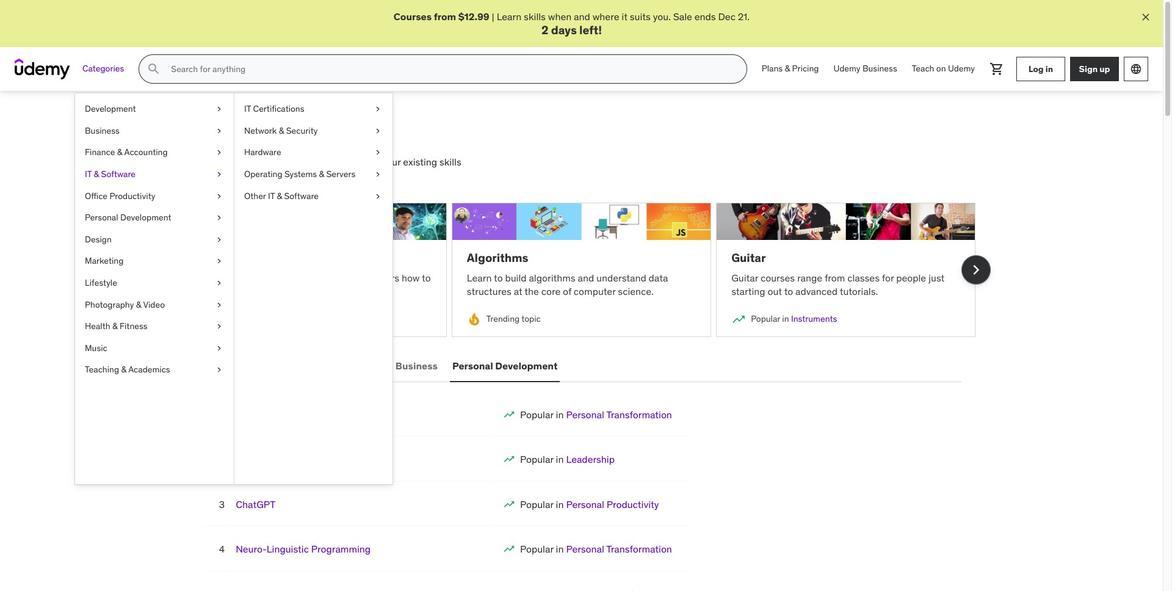 Task type: locate. For each thing, give the bounding box(es) containing it.
udemy
[[834, 63, 861, 74], [948, 63, 975, 74]]

udemy right on
[[948, 63, 975, 74]]

1 vertical spatial popular in image
[[503, 498, 516, 510]]

build
[[505, 272, 527, 284]]

in for personal transformation link related to 2nd 'cell' from the bottom
[[556, 543, 564, 555]]

xsmall image inside business link
[[214, 125, 224, 137]]

software down systems
[[284, 190, 319, 201]]

0 horizontal spatial from
[[227, 285, 247, 298]]

1 horizontal spatial udemy
[[948, 63, 975, 74]]

learn for algorithms
[[467, 272, 492, 284]]

2 horizontal spatial from
[[825, 272, 846, 284]]

sale
[[673, 10, 693, 23]]

topics
[[346, 120, 391, 139]]

other
[[244, 190, 266, 201]]

in down popular in personal productivity
[[556, 543, 564, 555]]

skills right existing
[[440, 155, 462, 168]]

it
[[622, 10, 628, 23]]

out
[[768, 285, 782, 298]]

it right other
[[268, 190, 275, 201]]

to inside learn to build algorithms and understand data structures at the core of computer science.
[[494, 272, 503, 284]]

xsmall image down the learn
[[214, 299, 224, 311]]

udemy image
[[15, 59, 70, 80]]

personal
[[85, 212, 118, 223], [453, 360, 493, 372], [566, 409, 605, 421], [566, 498, 605, 510], [566, 543, 605, 555]]

from
[[434, 10, 456, 23], [825, 272, 846, 284], [227, 285, 247, 298]]

4 cell from the top
[[520, 543, 672, 555]]

it up network
[[244, 103, 251, 114]]

it inside it & software link
[[85, 169, 92, 180]]

and
[[574, 10, 590, 23], [249, 120, 277, 139], [578, 272, 594, 284]]

in right the log
[[1046, 63, 1054, 74]]

neuro-linguistic programming
[[236, 543, 371, 555]]

& left security
[[279, 125, 284, 136]]

skills up 2
[[524, 10, 546, 23]]

popular in image for popular in instruments
[[732, 312, 746, 327]]

2 popular in image from the top
[[503, 498, 516, 510]]

0 vertical spatial development
[[85, 103, 136, 114]]

development link
[[75, 98, 234, 120]]

bestselling button
[[202, 352, 259, 381]]

1 horizontal spatial skills
[[524, 10, 546, 23]]

0 vertical spatial business
[[863, 63, 898, 74]]

computer
[[574, 285, 616, 298]]

xsmall image inside 'design' link
[[214, 234, 224, 246]]

learn right |
[[497, 10, 522, 23]]

& up office
[[94, 169, 99, 180]]

popular in image for popular in personal transformation
[[503, 543, 516, 555]]

1 popular in image from the top
[[503, 409, 516, 421]]

xsmall image inside photography & video link
[[214, 299, 224, 311]]

in down the popular in leadership
[[556, 498, 564, 510]]

in for personal transformation link for first 'cell'
[[556, 409, 564, 421]]

health & fitness link
[[75, 316, 234, 338]]

people
[[897, 272, 927, 284]]

ends
[[695, 10, 716, 23]]

2 vertical spatial business
[[396, 360, 438, 372]]

2 guitar from the top
[[732, 272, 759, 284]]

popular in image for popular in personal productivity
[[503, 498, 516, 510]]

categories
[[82, 63, 124, 74]]

1 vertical spatial learn
[[187, 155, 212, 168]]

computers
[[353, 272, 399, 284]]

1 vertical spatial transformation
[[607, 543, 672, 555]]

courses
[[394, 10, 432, 23]]

& down new
[[319, 169, 324, 180]]

xsmall image for hardware
[[373, 147, 383, 159]]

1 transformation from the top
[[607, 409, 672, 421]]

personal transformation link down the personal productivity link
[[566, 543, 672, 555]]

popular
[[187, 120, 246, 139], [222, 313, 251, 324], [751, 313, 781, 324], [520, 409, 554, 421], [520, 453, 554, 466], [520, 498, 554, 510], [520, 543, 554, 555]]

courses from $12.99 | learn skills when and where it suits you. sale ends dec 21. 2 days left!
[[394, 10, 750, 37]]

it certifications
[[244, 103, 304, 114]]

and up the hardware
[[249, 120, 277, 139]]

popular and trending topics
[[187, 120, 391, 139]]

or
[[334, 155, 342, 168]]

xsmall image for finance & accounting
[[214, 147, 224, 159]]

personal for popular in personal transformation's popular in image
[[566, 409, 605, 421]]

personal productivity link
[[566, 498, 659, 510]]

personal transformation link up the leadership link
[[566, 409, 672, 421]]

popular for the leadership link
[[520, 453, 554, 466]]

software up office productivity on the left
[[101, 169, 136, 180]]

guitar for guitar
[[732, 251, 766, 265]]

1 vertical spatial from
[[825, 272, 846, 284]]

from down "statistical"
[[227, 285, 247, 298]]

0 vertical spatial transformation
[[607, 409, 672, 421]]

3 cell from the top
[[520, 498, 659, 510]]

network & security
[[244, 125, 318, 136]]

3
[[219, 498, 225, 510]]

& for security
[[279, 125, 284, 136]]

0 vertical spatial personal transformation link
[[566, 409, 672, 421]]

0 horizontal spatial udemy
[[834, 63, 861, 74]]

it for it certifications
[[244, 103, 251, 114]]

2 horizontal spatial learn
[[497, 10, 522, 23]]

teach on udemy link
[[905, 54, 983, 84]]

development for personal development button
[[496, 360, 558, 372]]

1 vertical spatial personal development
[[453, 360, 558, 372]]

development down the categories "dropdown button"
[[85, 103, 136, 114]]

2 vertical spatial from
[[227, 285, 247, 298]]

pricing
[[792, 63, 819, 74]]

0 vertical spatial guitar
[[732, 251, 766, 265]]

personal for popular in image for popular in personal productivity
[[566, 498, 605, 510]]

1 vertical spatial personal transformation link
[[566, 543, 672, 555]]

xsmall image
[[373, 103, 383, 115], [214, 125, 224, 137], [373, 125, 383, 137], [373, 169, 383, 181], [214, 212, 224, 224], [214, 234, 224, 246], [214, 255, 224, 267], [214, 321, 224, 333], [214, 342, 224, 354], [214, 364, 224, 376]]

xsmall image left other
[[214, 190, 224, 202]]

1 vertical spatial business
[[85, 125, 120, 136]]

1 udemy from the left
[[834, 63, 861, 74]]

1 vertical spatial guitar
[[732, 272, 759, 284]]

xsmall image inside office productivity link
[[214, 190, 224, 202]]

from inside guitar courses range from classes for people just starting out to advanced tutorials.
[[825, 272, 846, 284]]

it up office
[[85, 169, 92, 180]]

shopping cart with 0 items image
[[990, 62, 1005, 76]]

2
[[542, 23, 549, 37]]

2 horizontal spatial it
[[268, 190, 275, 201]]

0 horizontal spatial personal development
[[85, 212, 171, 223]]

0 horizontal spatial software
[[101, 169, 136, 180]]

2 popular in personal transformation from the top
[[520, 543, 672, 555]]

and up computer
[[578, 272, 594, 284]]

1 horizontal spatial software
[[284, 190, 319, 201]]

science.
[[618, 285, 654, 298]]

music
[[85, 342, 107, 353]]

in up the popular in leadership
[[556, 409, 564, 421]]

machine learning
[[202, 251, 300, 265]]

0 vertical spatial it
[[244, 103, 251, 114]]

1 vertical spatial development
[[120, 212, 171, 223]]

2 udemy from the left
[[948, 63, 975, 74]]

network
[[244, 125, 277, 136]]

in for the leadership link
[[556, 453, 564, 466]]

0 vertical spatial popular in personal transformation
[[520, 409, 672, 421]]

4
[[219, 543, 225, 555]]

1 horizontal spatial business
[[396, 360, 438, 372]]

personal down popular in personal productivity
[[566, 543, 605, 555]]

personal development inside button
[[453, 360, 558, 372]]

1 horizontal spatial it
[[244, 103, 251, 114]]

learn left something
[[187, 155, 212, 168]]

xsmall image inside development "link"
[[214, 103, 224, 115]]

academics
[[128, 364, 170, 375]]

xsmall image inside hardware "link"
[[373, 147, 383, 159]]

teach
[[912, 63, 935, 74]]

from left $12.99
[[434, 10, 456, 23]]

xsmall image inside teaching & academics link
[[214, 364, 224, 376]]

hardware link
[[235, 142, 393, 164]]

advanced
[[796, 285, 838, 298]]

xsmall image inside personal development link
[[214, 212, 224, 224]]

lifestyle link
[[75, 272, 234, 294]]

xsmall image down your
[[373, 190, 383, 202]]

cell
[[520, 409, 672, 421], [520, 453, 615, 466], [520, 498, 659, 510], [520, 543, 672, 555], [520, 588, 672, 591]]

use statistical probability to teach computers how to learn from data.
[[202, 272, 431, 298]]

business inside button
[[396, 360, 438, 372]]

xsmall image
[[214, 103, 224, 115], [214, 147, 224, 159], [373, 147, 383, 159], [214, 169, 224, 181], [214, 190, 224, 202], [373, 190, 383, 202], [214, 277, 224, 289], [214, 299, 224, 311]]

0 vertical spatial software
[[101, 169, 136, 180]]

development inside personal development button
[[496, 360, 558, 372]]

xsmall image down topics on the left top of page
[[373, 147, 383, 159]]

to right 'out'
[[785, 285, 793, 298]]

guitar for guitar courses range from classes for people just starting out to advanced tutorials.
[[732, 272, 759, 284]]

learn inside learn to build algorithms and understand data structures at the core of computer science.
[[467, 272, 492, 284]]

from up advanced
[[825, 272, 846, 284]]

development down office productivity link at the top left
[[120, 212, 171, 223]]

xsmall image left it certifications
[[214, 103, 224, 115]]

personal down the leadership link
[[566, 498, 605, 510]]

office productivity link
[[75, 185, 234, 207]]

0 vertical spatial popular in image
[[503, 409, 516, 421]]

personal development for personal development link
[[85, 212, 171, 223]]

learn up structures
[[467, 272, 492, 284]]

skills inside courses from $12.99 | learn skills when and where it suits you. sale ends dec 21. 2 days left!
[[524, 10, 546, 23]]

skills
[[524, 10, 546, 23], [440, 155, 462, 168]]

1 vertical spatial skills
[[440, 155, 462, 168]]

xsmall image inside operating systems & servers link
[[373, 169, 383, 181]]

0 vertical spatial skills
[[524, 10, 546, 23]]

0 vertical spatial learn
[[497, 10, 522, 23]]

xsmall image for operating systems & servers
[[373, 169, 383, 181]]

to up structures
[[494, 272, 503, 284]]

popular in image
[[503, 409, 516, 421], [503, 498, 516, 510]]

choose a language image
[[1130, 63, 1143, 75]]

popular in image for popular in leadership
[[503, 453, 516, 466]]

xsmall image left the hardware
[[214, 147, 224, 159]]

0 horizontal spatial learn
[[187, 155, 212, 168]]

other it & software link
[[235, 185, 393, 207]]

data
[[649, 272, 668, 284]]

plans & pricing
[[762, 63, 819, 74]]

personal down "trending topic" image
[[453, 360, 493, 372]]

starting
[[732, 285, 766, 298]]

hardware
[[244, 147, 281, 158]]

popular in image
[[202, 312, 217, 327], [732, 312, 746, 327], [503, 453, 516, 466], [503, 543, 516, 555]]

development inside personal development link
[[120, 212, 171, 223]]

servers
[[326, 169, 356, 180]]

1 vertical spatial it
[[85, 169, 92, 180]]

something
[[214, 155, 261, 168]]

personal development down office productivity on the left
[[85, 212, 171, 223]]

2 vertical spatial learn
[[467, 272, 492, 284]]

probability
[[266, 272, 313, 284]]

xsmall image inside lifestyle link
[[214, 277, 224, 289]]

xsmall image inside "health & fitness" link
[[214, 321, 224, 333]]

2 vertical spatial and
[[578, 272, 594, 284]]

trending
[[487, 313, 520, 324]]

0 vertical spatial and
[[574, 10, 590, 23]]

algorithms
[[467, 251, 529, 265]]

personal up the leadership link
[[566, 409, 605, 421]]

xsmall image down something
[[214, 169, 224, 181]]

1 vertical spatial popular in personal transformation
[[520, 543, 672, 555]]

2 personal transformation link from the top
[[566, 543, 672, 555]]

xsmall image inside music link
[[214, 342, 224, 354]]

when
[[548, 10, 572, 23]]

up
[[1100, 63, 1111, 74]]

it & software link
[[75, 164, 234, 185]]

personal development for personal development button
[[453, 360, 558, 372]]

0 horizontal spatial business
[[85, 125, 120, 136]]

personal inside button
[[453, 360, 493, 372]]

1 vertical spatial productivity
[[607, 498, 659, 510]]

xsmall image for other it & software
[[373, 190, 383, 202]]

xsmall image inside finance & accounting link
[[214, 147, 224, 159]]

0 vertical spatial from
[[434, 10, 456, 23]]

development down topic
[[496, 360, 558, 372]]

guitar inside guitar courses range from classes for people just starting out to advanced tutorials.
[[732, 272, 759, 284]]

& right plans
[[785, 63, 790, 74]]

business
[[863, 63, 898, 74], [85, 125, 120, 136], [396, 360, 438, 372]]

xsmall image inside other it & software link
[[373, 190, 383, 202]]

1 horizontal spatial learn
[[467, 272, 492, 284]]

personal development down trending
[[453, 360, 558, 372]]

xsmall image inside it certifications link
[[373, 103, 383, 115]]

1 popular in personal transformation from the top
[[520, 409, 672, 421]]

development
[[85, 103, 136, 114], [120, 212, 171, 223], [496, 360, 558, 372]]

at
[[514, 285, 523, 298]]

0 vertical spatial productivity
[[110, 190, 155, 201]]

0 vertical spatial personal development
[[85, 212, 171, 223]]

1 personal transformation link from the top
[[566, 409, 672, 421]]

programming
[[311, 543, 371, 555]]

network & security link
[[235, 120, 393, 142]]

business for business button
[[396, 360, 438, 372]]

chatgpt link
[[236, 498, 276, 510]]

and up left!
[[574, 10, 590, 23]]

business for business link
[[85, 125, 120, 136]]

2 horizontal spatial business
[[863, 63, 898, 74]]

personal development
[[85, 212, 171, 223], [453, 360, 558, 372]]

popular in instruments
[[751, 313, 837, 324]]

to inside guitar courses range from classes for people just starting out to advanced tutorials.
[[785, 285, 793, 298]]

xsmall image for it & software
[[214, 169, 224, 181]]

popular in personal transformation
[[520, 409, 672, 421], [520, 543, 672, 555]]

& right teaching
[[121, 364, 126, 375]]

xsmall image inside it & software link
[[214, 169, 224, 181]]

learn for popular and trending topics
[[187, 155, 212, 168]]

xsmall image for network & security
[[373, 125, 383, 137]]

xsmall image down machine
[[214, 277, 224, 289]]

guitar
[[732, 251, 766, 265], [732, 272, 759, 284]]

in left the leadership link
[[556, 453, 564, 466]]

xsmall image inside marketing "link"
[[214, 255, 224, 267]]

& right health
[[112, 321, 118, 332]]

0 horizontal spatial it
[[85, 169, 92, 180]]

popular for personal transformation link for first 'cell'
[[520, 409, 554, 421]]

you.
[[653, 10, 671, 23]]

in
[[1046, 63, 1054, 74], [253, 313, 260, 324], [783, 313, 789, 324], [556, 409, 564, 421], [556, 453, 564, 466], [556, 498, 564, 510], [556, 543, 564, 555]]

where
[[593, 10, 620, 23]]

popular in personal transformation down popular in personal productivity
[[520, 543, 672, 555]]

popular in personal transformation up the leadership link
[[520, 409, 672, 421]]

udemy right 'pricing'
[[834, 63, 861, 74]]

& left video
[[136, 299, 141, 310]]

learn inside courses from $12.99 | learn skills when and where it suits you. sale ends dec 21. 2 days left!
[[497, 10, 522, 23]]

just
[[929, 272, 945, 284]]

1 horizontal spatial personal development
[[453, 360, 558, 372]]

& right the finance
[[117, 147, 122, 158]]

1 horizontal spatial from
[[434, 10, 456, 23]]

office
[[85, 190, 107, 201]]

in left instruments
[[783, 313, 789, 324]]

2 vertical spatial it
[[268, 190, 275, 201]]

leadership link
[[566, 453, 615, 466]]

2 vertical spatial development
[[496, 360, 558, 372]]

xsmall image inside network & security link
[[373, 125, 383, 137]]

categories button
[[75, 54, 132, 84]]

xsmall image for marketing
[[214, 255, 224, 267]]

popular in personal transformation for first 'cell'
[[520, 409, 672, 421]]

it inside it certifications link
[[244, 103, 251, 114]]

1 guitar from the top
[[732, 251, 766, 265]]



Task type: vqa. For each thing, say whether or not it's contained in the screenshot.
second 'Guitar' from the bottom of the Carousel element
yes



Task type: describe. For each thing, give the bounding box(es) containing it.
popular for instruments "link"
[[751, 313, 781, 324]]

xsmall image for health & fitness
[[214, 321, 224, 333]]

bestselling
[[204, 360, 257, 372]]

learn something completely new or improve your existing skills
[[187, 155, 462, 168]]

marketing link
[[75, 251, 234, 272]]

completely
[[263, 155, 311, 168]]

understand
[[597, 272, 647, 284]]

statistical
[[222, 272, 264, 284]]

sign up
[[1080, 63, 1111, 74]]

personal development link
[[75, 207, 234, 229]]

new
[[313, 155, 331, 168]]

2 transformation from the top
[[607, 543, 672, 555]]

xsmall image for design
[[214, 234, 224, 246]]

personal development button
[[450, 352, 560, 381]]

for
[[882, 272, 894, 284]]

photography & video
[[85, 299, 165, 310]]

$12.99
[[458, 10, 490, 23]]

it & software
[[85, 169, 136, 180]]

1 horizontal spatial productivity
[[607, 498, 659, 510]]

it for it & software
[[85, 169, 92, 180]]

xsmall image for development
[[214, 103, 224, 115]]

business link
[[75, 120, 234, 142]]

instruments
[[792, 313, 837, 324]]

neuro-
[[236, 543, 267, 555]]

development inside development "link"
[[85, 103, 136, 114]]

2 cell from the top
[[520, 453, 615, 466]]

algorithms
[[529, 272, 576, 284]]

music link
[[75, 338, 234, 359]]

to left teach
[[315, 272, 324, 284]]

udemy business
[[834, 63, 898, 74]]

fitness
[[120, 321, 148, 332]]

Search for anything text field
[[169, 59, 732, 80]]

1 cell from the top
[[520, 409, 672, 421]]

xsmall image for teaching & academics
[[214, 364, 224, 376]]

it certifications link
[[235, 98, 393, 120]]

xsmall image for lifestyle
[[214, 277, 224, 289]]

courses
[[761, 272, 795, 284]]

xsmall image for personal development
[[214, 212, 224, 224]]

core
[[542, 285, 561, 298]]

popular for the personal productivity link
[[520, 498, 554, 510]]

plans & pricing link
[[755, 54, 827, 84]]

photography & video link
[[75, 294, 234, 316]]

learn to build algorithms and understand data structures at the core of computer science.
[[467, 272, 668, 298]]

instruments link
[[792, 313, 837, 324]]

topic
[[522, 313, 541, 324]]

log in link
[[1017, 57, 1066, 81]]

in down data.
[[253, 313, 260, 324]]

accounting
[[124, 147, 168, 158]]

data.
[[250, 285, 271, 298]]

health
[[85, 321, 110, 332]]

leadership
[[566, 453, 615, 466]]

your
[[382, 155, 401, 168]]

certifications
[[253, 103, 304, 114]]

business button
[[393, 352, 440, 381]]

& for accounting
[[117, 147, 122, 158]]

and inside learn to build algorithms and understand data structures at the core of computer science.
[[578, 272, 594, 284]]

& for fitness
[[112, 321, 118, 332]]

sign
[[1080, 63, 1098, 74]]

trending topic image
[[467, 312, 482, 327]]

teach
[[326, 272, 350, 284]]

xsmall image for office productivity
[[214, 190, 224, 202]]

teaching & academics link
[[75, 359, 234, 381]]

& right other
[[277, 190, 282, 201]]

xsmall image for photography & video
[[214, 299, 224, 311]]

& for academics
[[121, 364, 126, 375]]

dec
[[719, 10, 736, 23]]

submit search image
[[147, 62, 161, 76]]

& for software
[[94, 169, 99, 180]]

5 cell from the top
[[520, 588, 672, 591]]

1 vertical spatial and
[[249, 120, 277, 139]]

0 horizontal spatial productivity
[[110, 190, 155, 201]]

in for instruments "link"
[[783, 313, 789, 324]]

0 horizontal spatial skills
[[440, 155, 462, 168]]

operating
[[244, 169, 283, 180]]

popular in leadership
[[520, 453, 615, 466]]

finance & accounting link
[[75, 142, 234, 164]]

log in
[[1029, 63, 1054, 74]]

the
[[525, 285, 539, 298]]

1 vertical spatial software
[[284, 190, 319, 201]]

use
[[202, 272, 219, 284]]

improve
[[345, 155, 380, 168]]

other it & software
[[244, 190, 319, 201]]

xsmall image for it certifications
[[373, 103, 383, 115]]

popular in personal transformation for 2nd 'cell' from the bottom
[[520, 543, 672, 555]]

operating systems & servers link
[[235, 164, 393, 185]]

popular for personal transformation link related to 2nd 'cell' from the bottom
[[520, 543, 554, 555]]

personal for popular in icon associated with popular in personal transformation
[[566, 543, 605, 555]]

sign up link
[[1071, 57, 1119, 81]]

next image
[[966, 260, 986, 280]]

existing
[[403, 155, 437, 168]]

machine
[[202, 251, 249, 265]]

trending
[[280, 120, 343, 139]]

xsmall image for music
[[214, 342, 224, 354]]

health & fitness
[[85, 321, 148, 332]]

and inside courses from $12.99 | learn skills when and where it suits you. sale ends dec 21. 2 days left!
[[574, 10, 590, 23]]

from inside use statistical probability to teach computers how to learn from data.
[[227, 285, 247, 298]]

design link
[[75, 229, 234, 251]]

classes
[[848, 272, 880, 284]]

systems
[[285, 169, 317, 180]]

close image
[[1140, 11, 1152, 23]]

|
[[492, 10, 495, 23]]

chatgpt
[[236, 498, 276, 510]]

personal transformation link for first 'cell'
[[566, 409, 672, 421]]

suits
[[630, 10, 651, 23]]

teaching
[[85, 364, 119, 375]]

it inside other it & software link
[[268, 190, 275, 201]]

& for pricing
[[785, 63, 790, 74]]

udemy business link
[[827, 54, 905, 84]]

plans
[[762, 63, 783, 74]]

range
[[798, 272, 823, 284]]

from inside courses from $12.99 | learn skills when and where it suits you. sale ends dec 21. 2 days left!
[[434, 10, 456, 23]]

personal up design
[[85, 212, 118, 223]]

& for video
[[136, 299, 141, 310]]

guitar courses range from classes for people just starting out to advanced tutorials.
[[732, 272, 945, 298]]

structures
[[467, 285, 512, 298]]

linguistic
[[267, 543, 309, 555]]

in for the personal productivity link
[[556, 498, 564, 510]]

to right how
[[422, 272, 431, 284]]

days
[[551, 23, 577, 37]]

carousel element
[[187, 188, 991, 352]]

xsmall image for business
[[214, 125, 224, 137]]

marketing
[[85, 255, 124, 266]]

popular in
[[222, 313, 260, 324]]

office productivity
[[85, 190, 155, 201]]

personal transformation link for 2nd 'cell' from the bottom
[[566, 543, 672, 555]]

popular in image for popular in personal transformation
[[503, 409, 516, 421]]

development for personal development link
[[120, 212, 171, 223]]



